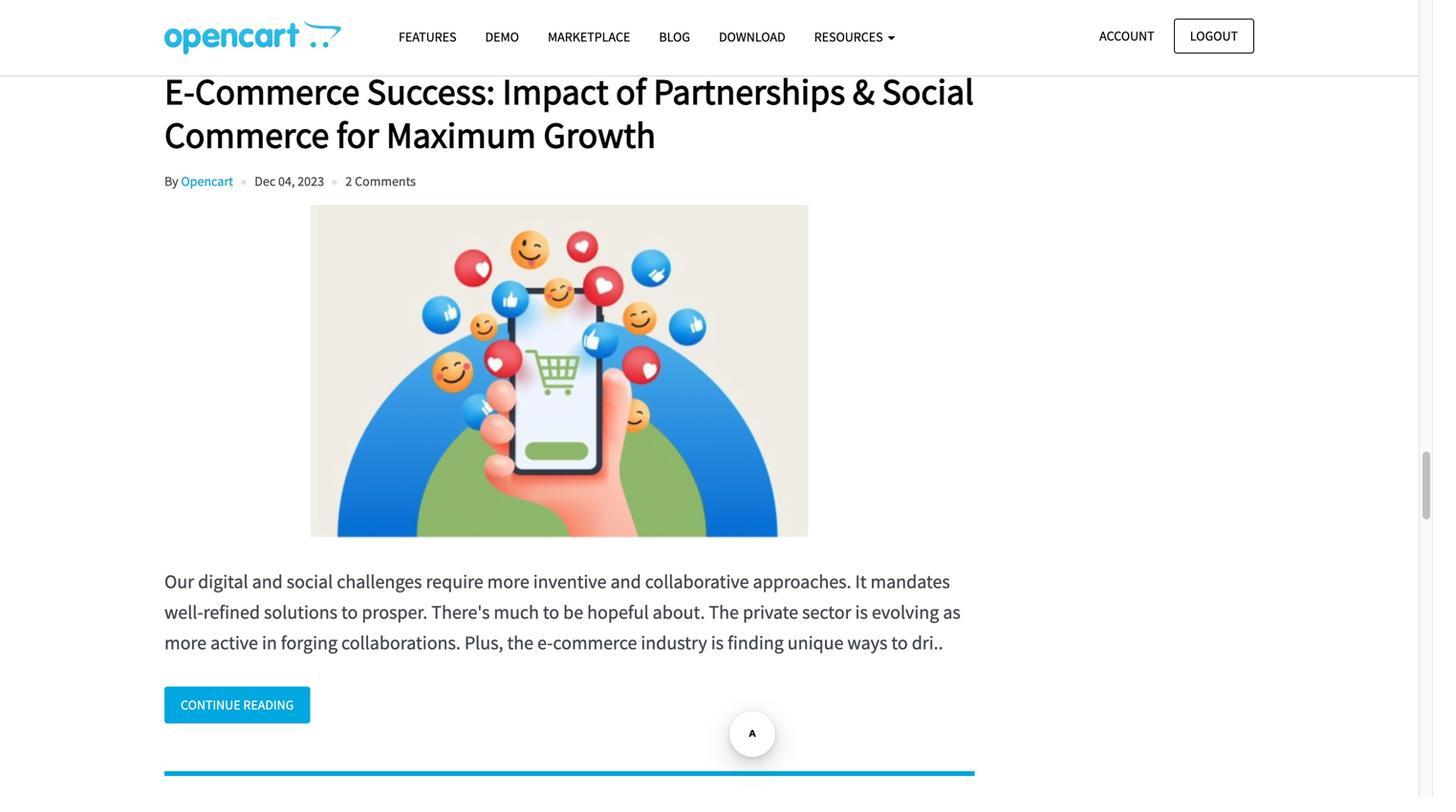 Task type: vqa. For each thing, say whether or not it's contained in the screenshot.
Theme within CiMarket - Multipurpose Opencart 4x Theme $29.99
no



Task type: locate. For each thing, give the bounding box(es) containing it.
about.
[[653, 601, 705, 625]]

growth
[[544, 112, 656, 158]]

and left social
[[252, 570, 283, 594]]

to left be
[[543, 601, 560, 625]]

e-commerce success: impact of partnerships & social commerce for maximum growth
[[165, 68, 974, 158]]

unique
[[788, 631, 844, 655]]

opencart link
[[181, 173, 233, 190]]

require
[[426, 570, 484, 594]]

0 vertical spatial is
[[856, 601, 868, 625]]

account
[[1100, 27, 1155, 44]]

commerce
[[195, 68, 360, 114], [165, 112, 329, 158]]

of
[[616, 68, 646, 114]]

logout link
[[1174, 19, 1255, 53]]

is
[[856, 601, 868, 625], [711, 631, 724, 655]]

by opencart
[[165, 173, 233, 190]]

is down the
[[711, 631, 724, 655]]

commerce
[[553, 631, 637, 655]]

more up 'much'
[[487, 570, 530, 594]]

finding
[[728, 631, 784, 655]]

more down well-
[[165, 631, 207, 655]]

and up hopeful
[[611, 570, 641, 594]]

0 horizontal spatial and
[[252, 570, 283, 594]]

the
[[709, 601, 739, 625]]

0 horizontal spatial more
[[165, 631, 207, 655]]

as
[[943, 601, 961, 625]]

and
[[252, 570, 283, 594], [611, 570, 641, 594]]

blog
[[659, 28, 690, 45]]

is down it
[[856, 601, 868, 625]]

download
[[719, 28, 786, 45]]

1 horizontal spatial to
[[543, 601, 560, 625]]

e-commerce success: impact of partnerships & social commerce for maximum growth link
[[165, 68, 975, 158]]

e-
[[165, 68, 195, 114]]

logout
[[1191, 27, 1239, 44]]

to down the challenges
[[341, 601, 358, 625]]

private
[[743, 601, 799, 625]]

approaches.
[[753, 570, 852, 594]]

active
[[210, 631, 258, 655]]

it
[[855, 570, 867, 594]]

to left dri.. at the right bottom
[[892, 631, 908, 655]]

continue reading link
[[165, 687, 310, 724]]

be
[[563, 601, 584, 625]]

to
[[341, 601, 358, 625], [543, 601, 560, 625], [892, 631, 908, 655]]

digital
[[198, 570, 248, 594]]

continue
[[181, 697, 241, 714]]

&
[[853, 68, 875, 114]]

marketplace link
[[534, 20, 645, 54]]

account link
[[1084, 19, 1171, 53]]

1 horizontal spatial more
[[487, 570, 530, 594]]

1 horizontal spatial and
[[611, 570, 641, 594]]

1 horizontal spatial is
[[856, 601, 868, 625]]

commerce up dec
[[165, 112, 329, 158]]

plus,
[[465, 631, 504, 655]]

0 horizontal spatial is
[[711, 631, 724, 655]]

demo
[[485, 28, 519, 45]]

success:
[[367, 68, 495, 114]]

04,
[[278, 173, 295, 190]]

solutions
[[264, 601, 338, 625]]

refined
[[203, 601, 260, 625]]

more
[[487, 570, 530, 594], [165, 631, 207, 655]]

marketplace
[[548, 28, 631, 45]]

features
[[399, 28, 457, 45]]

continue reading
[[181, 697, 294, 714]]

1 vertical spatial is
[[711, 631, 724, 655]]

commerce down opencart - blog 'image'
[[195, 68, 360, 114]]

collaborative
[[645, 570, 749, 594]]

2
[[346, 173, 352, 190]]



Task type: describe. For each thing, give the bounding box(es) containing it.
well-
[[165, 601, 203, 625]]

for
[[337, 112, 379, 158]]

2 comments
[[346, 173, 416, 190]]

dec 04, 2023
[[255, 173, 324, 190]]

prosper.
[[362, 601, 428, 625]]

in
[[262, 631, 277, 655]]

0 vertical spatial more
[[487, 570, 530, 594]]

partnerships
[[654, 68, 846, 114]]

collaborations.
[[341, 631, 461, 655]]

e-commerce success: impact of partnerships & social commerce for maximum growth image
[[165, 205, 956, 538]]

challenges
[[337, 570, 422, 594]]

much
[[494, 601, 539, 625]]

download link
[[705, 20, 800, 54]]

hopeful
[[587, 601, 649, 625]]

0 horizontal spatial to
[[341, 601, 358, 625]]

impact
[[503, 68, 609, 114]]

ways
[[848, 631, 888, 655]]

the
[[507, 631, 534, 655]]

comments
[[355, 173, 416, 190]]

2023
[[298, 173, 324, 190]]

opencart
[[181, 173, 233, 190]]

mandates
[[871, 570, 950, 594]]

dec
[[255, 173, 276, 190]]

reading
[[243, 697, 294, 714]]

2 horizontal spatial to
[[892, 631, 908, 655]]

demo link
[[471, 20, 534, 54]]

our digital and social challenges require more inventive and collaborative approaches. it mandates well-refined solutions to prosper. there's much to be hopeful about. the private sector is evolving as more active in forging collaborations. plus, the e-commerce industry is finding unique ways to dri..
[[165, 570, 961, 655]]

social
[[882, 68, 974, 114]]

dri..
[[912, 631, 944, 655]]

social
[[287, 570, 333, 594]]

e-
[[538, 631, 553, 655]]

sector
[[802, 601, 852, 625]]

blog link
[[645, 20, 705, 54]]

2 and from the left
[[611, 570, 641, 594]]

1 and from the left
[[252, 570, 283, 594]]

evolving
[[872, 601, 940, 625]]

our
[[165, 570, 194, 594]]

industry
[[641, 631, 707, 655]]

by
[[165, 173, 178, 190]]

maximum
[[386, 112, 536, 158]]

resources link
[[800, 20, 910, 54]]

features link
[[384, 20, 471, 54]]

there's
[[432, 601, 490, 625]]

opencart - blog image
[[165, 20, 341, 55]]

resources
[[815, 28, 886, 45]]

inventive
[[533, 570, 607, 594]]

forging
[[281, 631, 338, 655]]

1 vertical spatial more
[[165, 631, 207, 655]]



